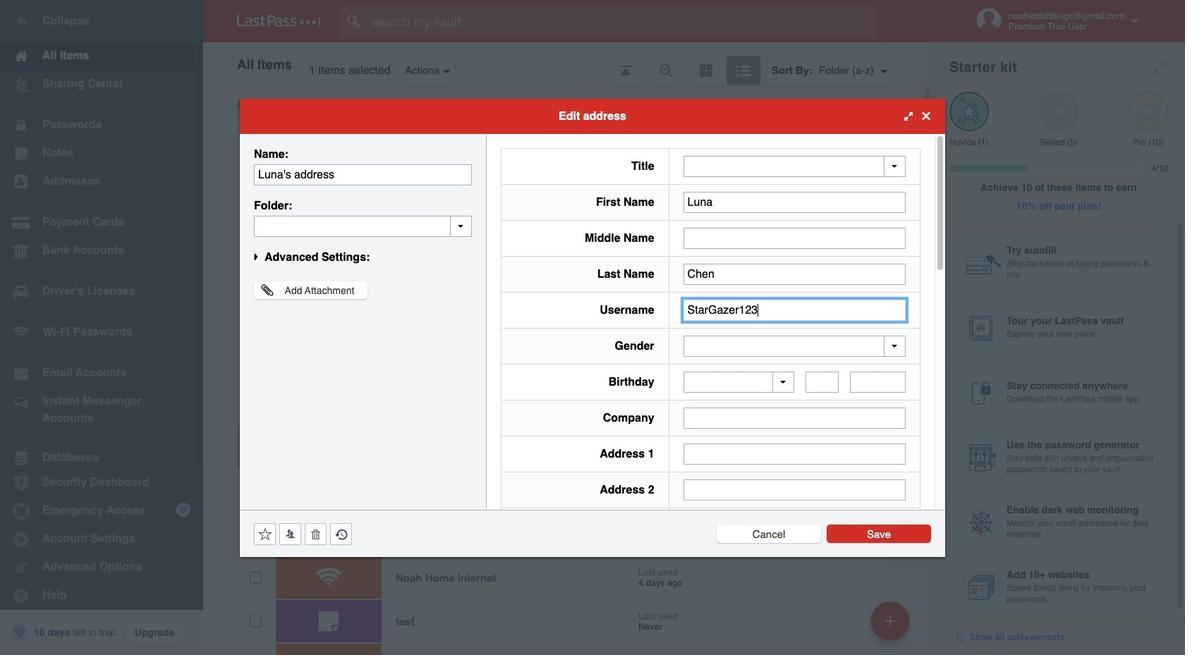 Task type: describe. For each thing, give the bounding box(es) containing it.
new item navigation
[[866, 598, 918, 655]]



Task type: locate. For each thing, give the bounding box(es) containing it.
search my vault text field
[[340, 6, 904, 37]]

None text field
[[254, 164, 472, 185], [683, 263, 906, 285], [683, 299, 906, 321], [806, 372, 839, 393], [850, 372, 906, 393], [254, 164, 472, 185], [683, 263, 906, 285], [683, 299, 906, 321], [806, 372, 839, 393], [850, 372, 906, 393]]

Search search field
[[340, 6, 904, 37]]

new item image
[[885, 616, 895, 626]]

vault options navigation
[[203, 42, 933, 85]]

None text field
[[683, 192, 906, 213], [254, 216, 472, 237], [683, 228, 906, 249], [683, 408, 906, 429], [683, 444, 906, 465], [683, 480, 906, 501], [683, 192, 906, 213], [254, 216, 472, 237], [683, 228, 906, 249], [683, 408, 906, 429], [683, 444, 906, 465], [683, 480, 906, 501]]

main navigation navigation
[[0, 0, 203, 655]]

lastpass image
[[237, 15, 320, 28]]

dialog
[[240, 98, 945, 655]]



Task type: vqa. For each thing, say whether or not it's contained in the screenshot.
SEARCH search field
yes



